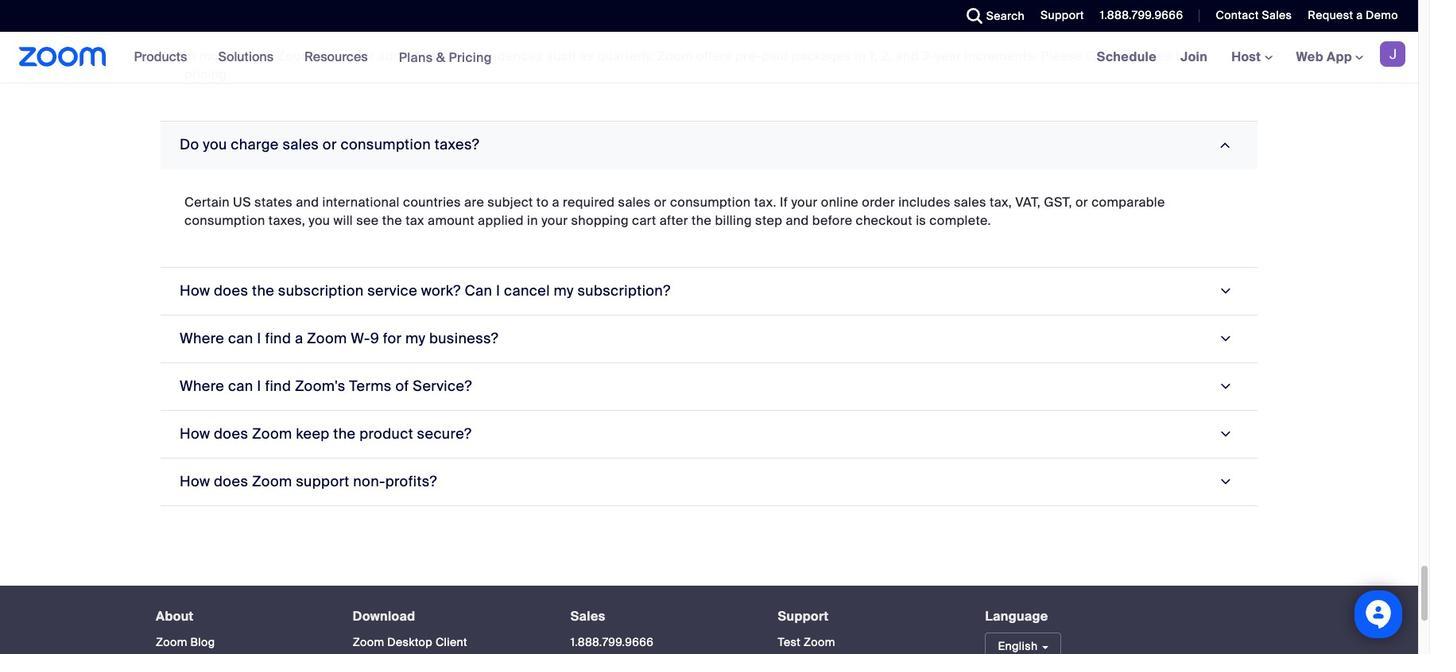 Task type: describe. For each thing, give the bounding box(es) containing it.
zoom right test
[[804, 636, 835, 650]]

where can i find zoom's terms of service? button
[[161, 363, 1258, 411]]

do you charge sales or consumption taxes?
[[180, 135, 480, 154]]

&
[[436, 49, 445, 66]]

desktop
[[387, 636, 433, 650]]

how for how does zoom keep the product secure?
[[180, 424, 210, 443]]

about link
[[156, 608, 194, 625]]

zoom's
[[295, 377, 345, 396]]

cancel
[[504, 281, 550, 300]]

zoom desktop client link
[[353, 636, 467, 650]]

to
[[537, 194, 549, 211]]

certain
[[184, 194, 230, 211]]

contact sales link inside tab list
[[1086, 48, 1172, 64]]

host button
[[1232, 48, 1272, 65]]

0 horizontal spatial sales
[[571, 608, 606, 625]]

increments.
[[965, 48, 1038, 64]]

secure?
[[417, 424, 472, 443]]

cart
[[632, 212, 656, 229]]

contact sales
[[1216, 8, 1292, 22]]

my for subscription?
[[554, 281, 574, 300]]

0 vertical spatial i
[[496, 281, 500, 300]]

allows
[[316, 48, 355, 64]]

gst,
[[1044, 194, 1072, 211]]

includes
[[898, 194, 951, 211]]

how for how does zoom support non-profits?
[[180, 472, 210, 491]]

service
[[367, 281, 417, 300]]

year
[[935, 48, 961, 64]]

sales link
[[571, 608, 606, 625]]

sales inside tab list
[[1138, 48, 1172, 64]]

before
[[812, 212, 853, 229]]

does for how does zoom keep the product secure?
[[214, 424, 248, 443]]

the left subscription
[[252, 281, 274, 300]]

can for zoom's
[[228, 377, 253, 396]]

search button
[[955, 0, 1029, 32]]

download
[[353, 608, 415, 625]]

states
[[254, 194, 293, 211]]

test
[[778, 636, 801, 650]]

where for where can i find zoom's terms of service?
[[180, 377, 224, 396]]

products button
[[134, 32, 194, 83]]

in most cases, zoom allows for additional billing cadences such as quarterly. zoom offers pre-paid packages in 1, 2, and 3-year increments. please contact sales
[[184, 48, 1172, 64]]

0 horizontal spatial for
[[358, 48, 375, 64]]

product
[[359, 424, 413, 443]]

where can i find a zoom w-9 for my business? button
[[161, 315, 1258, 363]]

how does zoom support non-profits?
[[180, 472, 437, 491]]

zoom desktop client
[[353, 636, 467, 650]]

billing inside certain us states and international countries are subject to a required sales or consumption tax. if your online order includes sales tax, vat, gst, or comparable consumption taxes, you will see the tax amount applied in your shopping cart after the billing step and before checkout is complete.
[[715, 212, 752, 229]]

you inside dropdown button
[[203, 135, 227, 154]]

right image inside the do you charge sales or consumption taxes? dropdown button
[[1214, 138, 1236, 152]]

1,
[[869, 48, 878, 64]]

most
[[199, 48, 230, 64]]

2 horizontal spatial a
[[1356, 8, 1363, 22]]

sales inside the do you charge sales or consumption taxes? dropdown button
[[283, 135, 319, 154]]

pricing.
[[184, 66, 230, 83]]

zoom left allows
[[277, 48, 313, 64]]

support
[[296, 472, 349, 491]]

meetings navigation
[[1085, 32, 1418, 83]]

solutions
[[218, 48, 274, 65]]

or inside the do you charge sales or consumption taxes? dropdown button
[[323, 135, 337, 154]]

zoom inside 'how does zoom support non-profits?' dropdown button
[[252, 472, 292, 491]]

plans & pricing
[[399, 49, 492, 66]]

you inside certain us states and international countries are subject to a required sales or consumption tax. if your online order includes sales tax, vat, gst, or comparable consumption taxes, you will see the tax amount applied in your shopping cart after the billing step and before checkout is complete.
[[309, 212, 330, 229]]

1 horizontal spatial or
[[654, 194, 667, 211]]

right image for secure?
[[1214, 427, 1236, 442]]

resources button
[[305, 32, 375, 83]]

if
[[780, 194, 788, 211]]

2 vertical spatial consumption
[[184, 212, 265, 229]]

taxes?
[[435, 135, 480, 154]]

international
[[322, 194, 400, 211]]

plans
[[399, 49, 433, 66]]

where can i find a zoom w-9 for my business?
[[180, 329, 499, 348]]

for inside dropdown button
[[383, 329, 402, 348]]

additional
[[378, 48, 439, 64]]

1 vertical spatial consumption
[[670, 194, 751, 211]]

where for where can i find a zoom w-9 for my business?
[[180, 329, 224, 348]]

cases,
[[234, 48, 274, 64]]

see
[[356, 212, 379, 229]]

contact inside tab list
[[1086, 48, 1135, 64]]

please
[[1041, 48, 1083, 64]]

the right after
[[692, 212, 712, 229]]

1 horizontal spatial and
[[786, 212, 809, 229]]

comparable
[[1092, 194, 1165, 211]]

work?
[[421, 281, 461, 300]]

right image for of
[[1214, 379, 1236, 394]]

the left the tax
[[382, 212, 402, 229]]

terms
[[349, 377, 392, 396]]

find for zoom's
[[265, 377, 291, 396]]

1 horizontal spatial sales
[[618, 194, 651, 211]]

request a demo
[[1308, 8, 1398, 22]]

english
[[998, 639, 1038, 654]]

join link
[[1169, 32, 1220, 83]]

taxes,
[[269, 212, 305, 229]]

language
[[985, 608, 1048, 625]]

a inside certain us states and international countries are subject to a required sales or consumption tax. if your online order includes sales tax, vat, gst, or comparable consumption taxes, you will see the tax amount applied in your shopping cart after the billing step and before checkout is complete.
[[552, 194, 560, 211]]

1 horizontal spatial support
[[1041, 8, 1084, 22]]

profile picture image
[[1380, 41, 1406, 67]]

certain us states and international countries are subject to a required sales or consumption tax. if your online order includes sales tax, vat, gst, or comparable consumption taxes, you will see the tax amount applied in your shopping cart after the billing step and before checkout is complete.
[[184, 194, 1165, 229]]

do you charge sales or consumption taxes? button
[[161, 121, 1258, 169]]

english button
[[985, 633, 1061, 654]]

does for how does the subscription service work? can i cancel my subscription?
[[214, 281, 248, 300]]

zoom left offers
[[657, 48, 693, 64]]

order
[[862, 194, 895, 211]]

zoom blog link
[[156, 636, 215, 650]]

shopping
[[571, 212, 629, 229]]

zoom logo image
[[19, 47, 106, 67]]

2,
[[881, 48, 892, 64]]

0 vertical spatial and
[[896, 48, 919, 64]]



Task type: vqa. For each thing, say whether or not it's contained in the screenshot.


Task type: locate. For each thing, give the bounding box(es) containing it.
how does zoom keep the product secure?
[[180, 424, 472, 443]]

and down "if"
[[786, 212, 809, 229]]

blog
[[190, 636, 215, 650]]

1 vertical spatial how
[[180, 424, 210, 443]]

2 horizontal spatial for
[[1176, 48, 1192, 64]]

1 vertical spatial does
[[214, 424, 248, 443]]

find left 'zoom's'
[[265, 377, 291, 396]]

in down to
[[527, 212, 538, 229]]

consumption down us
[[184, 212, 265, 229]]

and right 2, on the top right of page
[[896, 48, 919, 64]]

how does zoom support non-profits? button
[[161, 459, 1258, 506]]

0 vertical spatial sales
[[1262, 8, 1292, 22]]

support up test zoom link
[[778, 608, 829, 625]]

can
[[465, 281, 492, 300]]

solutions button
[[218, 32, 281, 83]]

i inside dropdown button
[[257, 329, 261, 348]]

0 vertical spatial your
[[791, 194, 818, 211]]

1 horizontal spatial your
[[791, 194, 818, 211]]

1 vertical spatial contact
[[1086, 48, 1135, 64]]

0 vertical spatial find
[[265, 329, 291, 348]]

1 horizontal spatial contact
[[1216, 8, 1259, 22]]

0 vertical spatial consumption
[[341, 135, 431, 154]]

right image
[[1214, 379, 1236, 394], [1214, 427, 1236, 442], [1214, 475, 1236, 489]]

your right "if"
[[791, 194, 818, 211]]

0 vertical spatial in
[[855, 48, 866, 64]]

0 vertical spatial how
[[180, 281, 210, 300]]

0 horizontal spatial my
[[405, 329, 426, 348]]

banner
[[0, 32, 1418, 83]]

0 horizontal spatial contact
[[1086, 48, 1135, 64]]

2 vertical spatial right image
[[1214, 332, 1236, 346]]

2 vertical spatial sales
[[571, 608, 606, 625]]

1 horizontal spatial for
[[383, 329, 402, 348]]

such
[[547, 48, 576, 64]]

2 right image from the top
[[1214, 284, 1236, 299]]

right image inside how does zoom keep the product secure? dropdown button
[[1214, 427, 1236, 442]]

quarterly.
[[597, 48, 654, 64]]

i
[[496, 281, 500, 300], [257, 329, 261, 348], [257, 377, 261, 396]]

how for how does the subscription service work? can i cancel my subscription?
[[180, 281, 210, 300]]

1 how from the top
[[180, 281, 210, 300]]

in
[[855, 48, 866, 64], [527, 212, 538, 229]]

where
[[180, 329, 224, 348], [180, 377, 224, 396]]

in
[[184, 48, 196, 64]]

sales left 'join'
[[1138, 48, 1172, 64]]

2 right image from the top
[[1214, 427, 1236, 442]]

subscription?
[[578, 281, 671, 300]]

can inside dropdown button
[[228, 329, 253, 348]]

my right 9
[[405, 329, 426, 348]]

you left will
[[309, 212, 330, 229]]

billing right plans
[[442, 48, 479, 64]]

subject
[[488, 194, 533, 211]]

0 vertical spatial does
[[214, 281, 248, 300]]

1 horizontal spatial a
[[552, 194, 560, 211]]

contact up host
[[1216, 8, 1259, 22]]

zoom left w-
[[307, 329, 347, 348]]

a
[[1356, 8, 1363, 22], [552, 194, 560, 211], [295, 329, 303, 348]]

and up taxes,
[[296, 194, 319, 211]]

complete.
[[930, 212, 991, 229]]

step
[[755, 212, 782, 229]]

0 horizontal spatial your
[[542, 212, 568, 229]]

1 vertical spatial where
[[180, 377, 224, 396]]

0 vertical spatial contact
[[1216, 8, 1259, 22]]

1 find from the top
[[265, 329, 291, 348]]

zoom blog
[[156, 636, 215, 650]]

1 vertical spatial in
[[527, 212, 538, 229]]

client
[[436, 636, 467, 650]]

sales
[[283, 135, 319, 154], [618, 194, 651, 211], [954, 194, 986, 211]]

products
[[134, 48, 187, 65]]

2 horizontal spatial and
[[896, 48, 919, 64]]

2 vertical spatial how
[[180, 472, 210, 491]]

right image inside the how does the subscription service work? can i cancel my subscription? dropdown button
[[1214, 284, 1236, 299]]

for right schedule at the top of the page
[[1176, 48, 1192, 64]]

consumption inside dropdown button
[[341, 135, 431, 154]]

paid
[[762, 48, 789, 64]]

2 where from the top
[[180, 377, 224, 396]]

2 vertical spatial right image
[[1214, 475, 1236, 489]]

1 vertical spatial billing
[[715, 212, 752, 229]]

web app
[[1296, 48, 1352, 65]]

offers
[[696, 48, 732, 64]]

consumption up the international
[[341, 135, 431, 154]]

2 vertical spatial i
[[257, 377, 261, 396]]

1 vertical spatial can
[[228, 377, 253, 396]]

test zoom link
[[778, 636, 835, 650]]

web app button
[[1296, 48, 1363, 65]]

0 vertical spatial a
[[1356, 8, 1363, 22]]

1 horizontal spatial you
[[309, 212, 330, 229]]

how does the subscription service work? can i cancel my subscription? button
[[161, 268, 1258, 315]]

1 vertical spatial your
[[542, 212, 568, 229]]

keep
[[296, 424, 330, 443]]

right image inside 'how does zoom support non-profits?' dropdown button
[[1214, 475, 1236, 489]]

0 horizontal spatial you
[[203, 135, 227, 154]]

tab list
[[161, 0, 1258, 506]]

2 vertical spatial a
[[295, 329, 303, 348]]

about
[[156, 608, 194, 625]]

checkout
[[856, 212, 913, 229]]

1 horizontal spatial 1.888.799.9666
[[1100, 8, 1183, 22]]

1 vertical spatial you
[[309, 212, 330, 229]]

where can i find zoom's terms of service?
[[180, 377, 472, 396]]

for right 9
[[383, 329, 402, 348]]

you right do
[[203, 135, 227, 154]]

1 horizontal spatial sales
[[1138, 48, 1172, 64]]

2 find from the top
[[265, 377, 291, 396]]

or right gst,
[[1076, 194, 1088, 211]]

my for business?
[[405, 329, 426, 348]]

1 vertical spatial find
[[265, 377, 291, 396]]

1.888.799.9666
[[1100, 8, 1183, 22], [571, 636, 654, 650]]

tax,
[[990, 194, 1012, 211]]

applied
[[478, 212, 524, 229]]

us
[[233, 194, 251, 211]]

tax.
[[754, 194, 777, 211]]

app
[[1327, 48, 1352, 65]]

zoom left support
[[252, 472, 292, 491]]

in left the 1,
[[855, 48, 866, 64]]

0 horizontal spatial support
[[778, 608, 829, 625]]

0 vertical spatial you
[[203, 135, 227, 154]]

web
[[1296, 48, 1324, 65]]

w-
[[351, 329, 370, 348]]

a left demo
[[1356, 8, 1363, 22]]

for inside for pricing.
[[1176, 48, 1192, 64]]

are
[[464, 194, 484, 211]]

right image inside where can i find zoom's terms of service? dropdown button
[[1214, 379, 1236, 394]]

will
[[334, 212, 353, 229]]

1 vertical spatial right image
[[1214, 427, 1236, 442]]

can inside dropdown button
[[228, 377, 253, 396]]

2 can from the top
[[228, 377, 253, 396]]

1 vertical spatial right image
[[1214, 284, 1236, 299]]

banner containing products
[[0, 32, 1418, 83]]

in inside certain us states and international countries are subject to a required sales or consumption tax. if your online order includes sales tax, vat, gst, or comparable consumption taxes, you will see the tax amount applied in your shopping cart after the billing step and before checkout is complete.
[[527, 212, 538, 229]]

1 vertical spatial i
[[257, 329, 261, 348]]

1 vertical spatial support
[[778, 608, 829, 625]]

a right to
[[552, 194, 560, 211]]

1 vertical spatial sales
[[1138, 48, 1172, 64]]

request
[[1308, 8, 1353, 22]]

do
[[180, 135, 199, 154]]

consumption
[[341, 135, 431, 154], [670, 194, 751, 211], [184, 212, 265, 229]]

0 vertical spatial billing
[[442, 48, 479, 64]]

1 horizontal spatial billing
[[715, 212, 752, 229]]

sales right charge
[[283, 135, 319, 154]]

or up the international
[[323, 135, 337, 154]]

find down subscription
[[265, 329, 291, 348]]

1.888.799.9666 down sales link
[[571, 636, 654, 650]]

business?
[[429, 329, 499, 348]]

countries
[[403, 194, 461, 211]]

main content containing do you charge sales or consumption taxes?
[[0, 0, 1418, 586]]

0 horizontal spatial a
[[295, 329, 303, 348]]

3 does from the top
[[214, 472, 248, 491]]

1 vertical spatial 1.888.799.9666
[[571, 636, 654, 650]]

product information navigation
[[122, 32, 504, 83]]

support up the please
[[1041, 8, 1084, 22]]

does for how does zoom support non-profits?
[[214, 472, 248, 491]]

3 right image from the top
[[1214, 332, 1236, 346]]

2 horizontal spatial or
[[1076, 194, 1088, 211]]

right image for subscription?
[[1214, 284, 1236, 299]]

0 vertical spatial 1.888.799.9666
[[1100, 8, 1183, 22]]

billing
[[442, 48, 479, 64], [715, 212, 752, 229]]

right image for business?
[[1214, 332, 1236, 346]]

2 horizontal spatial sales
[[954, 194, 986, 211]]

vat,
[[1015, 194, 1041, 211]]

0 horizontal spatial sales
[[283, 135, 319, 154]]

online
[[821, 194, 859, 211]]

2 does from the top
[[214, 424, 248, 443]]

plans & pricing link
[[399, 49, 492, 66], [399, 49, 492, 66]]

zoom inside how does zoom keep the product secure? dropdown button
[[252, 424, 292, 443]]

schedule link
[[1085, 32, 1169, 83]]

tax
[[406, 212, 424, 229]]

1 horizontal spatial in
[[855, 48, 866, 64]]

1 right image from the top
[[1214, 379, 1236, 394]]

sales up complete.
[[954, 194, 986, 211]]

i for where can i find zoom's terms of service?
[[257, 377, 261, 396]]

zoom down about
[[156, 636, 187, 650]]

a inside dropdown button
[[295, 329, 303, 348]]

zoom left keep
[[252, 424, 292, 443]]

download link
[[353, 608, 415, 625]]

1 horizontal spatial consumption
[[341, 135, 431, 154]]

where inside dropdown button
[[180, 377, 224, 396]]

support
[[1041, 8, 1084, 22], [778, 608, 829, 625]]

1 does from the top
[[214, 281, 248, 300]]

search
[[986, 9, 1025, 23]]

1 where from the top
[[180, 329, 224, 348]]

amount
[[428, 212, 475, 229]]

1.888.799.9666 link
[[571, 636, 654, 650]]

0 vertical spatial where
[[180, 329, 224, 348]]

packages
[[792, 48, 852, 64]]

3 right image from the top
[[1214, 475, 1236, 489]]

as
[[580, 48, 594, 64]]

or up after
[[654, 194, 667, 211]]

find inside dropdown button
[[265, 377, 291, 396]]

0 horizontal spatial billing
[[442, 48, 479, 64]]

profits?
[[385, 472, 437, 491]]

1 right image from the top
[[1214, 138, 1236, 152]]

resources
[[305, 48, 368, 65]]

0 vertical spatial right image
[[1214, 138, 1236, 152]]

required
[[563, 194, 615, 211]]

a up 'zoom's'
[[295, 329, 303, 348]]

1.888.799.9666 button
[[1088, 0, 1187, 32], [1100, 8, 1183, 22]]

0 vertical spatial can
[[228, 329, 253, 348]]

find
[[265, 329, 291, 348], [265, 377, 291, 396]]

billing left step
[[715, 212, 752, 229]]

can for a
[[228, 329, 253, 348]]

zoom inside where can i find a zoom w-9 for my business? dropdown button
[[307, 329, 347, 348]]

2 vertical spatial does
[[214, 472, 248, 491]]

for right allows
[[358, 48, 375, 64]]

0 vertical spatial support
[[1041, 8, 1084, 22]]

0 vertical spatial right image
[[1214, 379, 1236, 394]]

0 horizontal spatial 1.888.799.9666
[[571, 636, 654, 650]]

zoom down download link
[[353, 636, 384, 650]]

my right cancel
[[554, 281, 574, 300]]

0 horizontal spatial or
[[323, 135, 337, 154]]

2 horizontal spatial consumption
[[670, 194, 751, 211]]

sales up cart
[[618, 194, 651, 211]]

service?
[[413, 377, 472, 396]]

9
[[370, 329, 379, 348]]

my inside dropdown button
[[554, 281, 574, 300]]

2 horizontal spatial sales
[[1262, 8, 1292, 22]]

0 horizontal spatial and
[[296, 194, 319, 211]]

cadences
[[483, 48, 543, 64]]

0 horizontal spatial consumption
[[184, 212, 265, 229]]

1 can from the top
[[228, 329, 253, 348]]

sales up '1.888.799.9666' link
[[571, 608, 606, 625]]

tab list containing do you charge sales or consumption taxes?
[[161, 0, 1258, 506]]

non-
[[353, 472, 385, 491]]

1 vertical spatial my
[[405, 329, 426, 348]]

my inside dropdown button
[[405, 329, 426, 348]]

1 vertical spatial and
[[296, 194, 319, 211]]

2 vertical spatial and
[[786, 212, 809, 229]]

after
[[660, 212, 688, 229]]

1 vertical spatial a
[[552, 194, 560, 211]]

right image inside where can i find a zoom w-9 for my business? dropdown button
[[1214, 332, 1236, 346]]

can
[[228, 329, 253, 348], [228, 377, 253, 396]]

the right keep
[[333, 424, 356, 443]]

0 horizontal spatial in
[[527, 212, 538, 229]]

where inside dropdown button
[[180, 329, 224, 348]]

0 vertical spatial my
[[554, 281, 574, 300]]

1.888.799.9666 up schedule at the top of the page
[[1100, 8, 1183, 22]]

2 how from the top
[[180, 424, 210, 443]]

your down to
[[542, 212, 568, 229]]

sales
[[1262, 8, 1292, 22], [1138, 48, 1172, 64], [571, 608, 606, 625]]

find inside dropdown button
[[265, 329, 291, 348]]

contact right the please
[[1086, 48, 1135, 64]]

find for a
[[265, 329, 291, 348]]

3 how from the top
[[180, 472, 210, 491]]

consumption up after
[[670, 194, 751, 211]]

main content
[[0, 0, 1418, 586]]

right image
[[1214, 138, 1236, 152], [1214, 284, 1236, 299], [1214, 332, 1236, 346]]

sales up host dropdown button
[[1262, 8, 1292, 22]]

i for where can i find a zoom w-9 for my business?
[[257, 329, 261, 348]]

1 horizontal spatial my
[[554, 281, 574, 300]]



